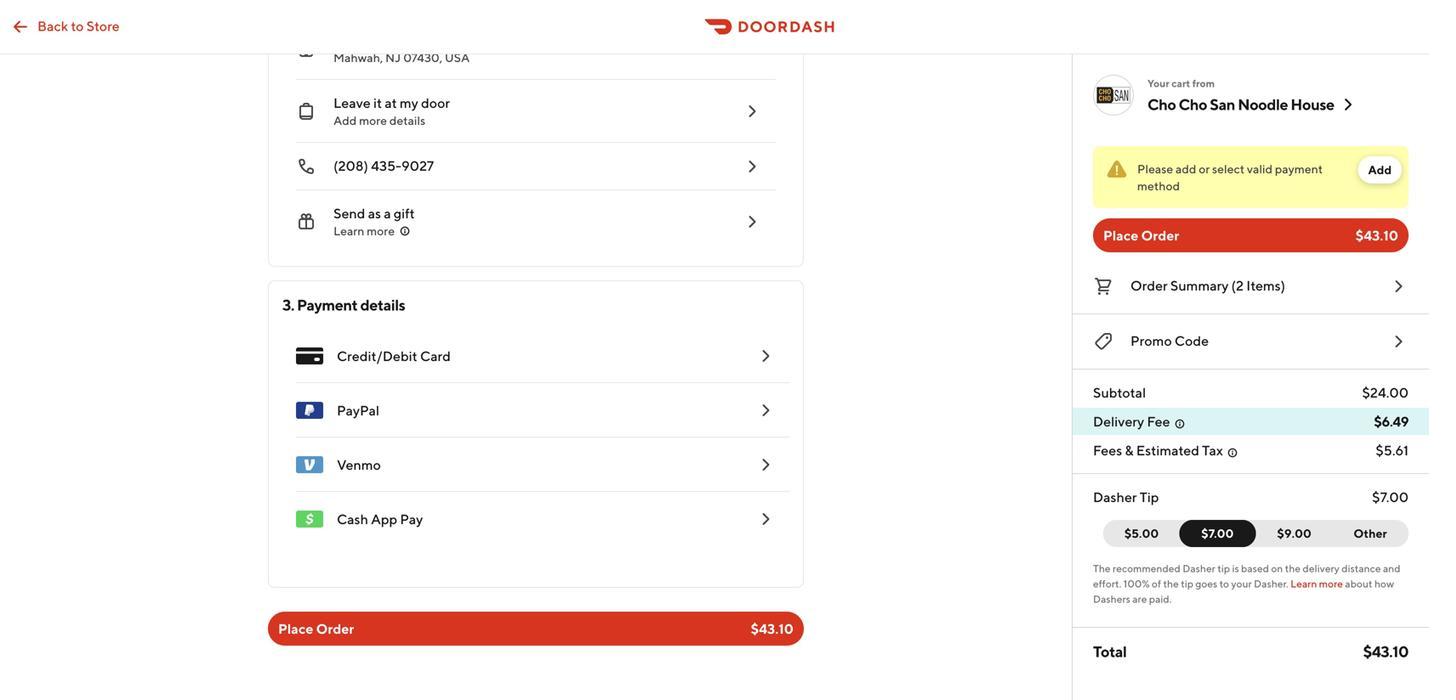 Task type: locate. For each thing, give the bounding box(es) containing it.
my
[[400, 95, 418, 111]]

0 horizontal spatial learn
[[333, 224, 364, 238]]

1 horizontal spatial to
[[1220, 578, 1229, 590]]

0 horizontal spatial $7.00
[[1201, 527, 1234, 541]]

tip left goes
[[1181, 578, 1194, 590]]

to right back
[[71, 18, 84, 34]]

1 horizontal spatial add
[[1368, 163, 1392, 177]]

cho
[[1148, 95, 1176, 114], [1179, 95, 1207, 114]]

0 vertical spatial dasher
[[1093, 490, 1137, 506]]

0 vertical spatial $43.10
[[1356, 228, 1399, 244]]

place
[[1103, 228, 1139, 244], [278, 621, 313, 638]]

your
[[1148, 77, 1170, 89]]

cash
[[337, 512, 368, 528]]

the
[[1093, 563, 1111, 575]]

0 vertical spatial add new payment method image
[[755, 346, 776, 367]]

9027
[[401, 158, 434, 174]]

$7.00
[[1372, 490, 1409, 506], [1201, 527, 1234, 541]]

gift
[[394, 205, 415, 222]]

paypal
[[337, 403, 379, 419]]

$7.00 up other
[[1372, 490, 1409, 506]]

$5.00 button
[[1103, 521, 1190, 548]]

and
[[1383, 563, 1401, 575]]

method
[[1137, 179, 1180, 193]]

1 vertical spatial add new payment method image
[[755, 401, 776, 421]]

more down the it
[[359, 114, 387, 128]]

tip amount option group
[[1103, 521, 1409, 548]]

1 horizontal spatial learn more
[[1291, 578, 1343, 590]]

of
[[1152, 578, 1161, 590]]

credit/debit
[[337, 348, 417, 365]]

to left your
[[1220, 578, 1229, 590]]

the right of
[[1163, 578, 1179, 590]]

1 vertical spatial add
[[1368, 163, 1392, 177]]

learn more button
[[333, 223, 412, 240]]

0 horizontal spatial place
[[278, 621, 313, 638]]

2 add new payment method image from the top
[[755, 401, 776, 421]]

dasher
[[1093, 490, 1137, 506], [1183, 563, 1216, 575]]

to
[[71, 18, 84, 34], [1220, 578, 1229, 590]]

details inside leave it at my door add more details
[[389, 114, 425, 128]]

select
[[1212, 162, 1245, 176]]

add new payment method image for venmo
[[755, 455, 776, 476]]

are
[[1133, 594, 1147, 606]]

0 vertical spatial to
[[71, 18, 84, 34]]

add inside button
[[1368, 163, 1392, 177]]

1 horizontal spatial cho
[[1179, 95, 1207, 114]]

0 vertical spatial more
[[359, 114, 387, 128]]

learn
[[333, 224, 364, 238], [1291, 578, 1317, 590]]

1 horizontal spatial tip
[[1218, 563, 1230, 575]]

$43.10
[[1356, 228, 1399, 244], [751, 621, 794, 638], [1363, 643, 1409, 661]]

$7.00 up is
[[1201, 527, 1234, 541]]

0 horizontal spatial learn more
[[333, 224, 395, 238]]

dasher up goes
[[1183, 563, 1216, 575]]

1 vertical spatial dasher
[[1183, 563, 1216, 575]]

back
[[37, 18, 68, 34]]

(208)
[[333, 158, 368, 174]]

Other button
[[1332, 521, 1409, 548]]

mahwah,  nj 07430,  usa
[[333, 51, 470, 65]]

more inside leave it at my door add more details
[[359, 114, 387, 128]]

learn more down send as a gift
[[333, 224, 395, 238]]

07430,
[[403, 51, 442, 65]]

credit/debit card
[[337, 348, 451, 365]]

1 vertical spatial more
[[367, 224, 395, 238]]

promo code
[[1131, 333, 1209, 349]]

1 cho from the left
[[1148, 95, 1176, 114]]

from
[[1192, 77, 1215, 89]]

it
[[373, 95, 382, 111]]

$7.00 button
[[1179, 521, 1256, 548]]

0 vertical spatial place
[[1103, 228, 1139, 244]]

0 horizontal spatial add
[[333, 114, 357, 128]]

menu
[[282, 329, 789, 547]]

more inside learn more button
[[367, 224, 395, 238]]

other
[[1354, 527, 1387, 541]]

add right "payment" at the right of the page
[[1368, 163, 1392, 177]]

1 horizontal spatial $7.00
[[1372, 490, 1409, 506]]

delivery
[[1303, 563, 1340, 575]]

0 vertical spatial learn
[[333, 224, 364, 238]]

dashers
[[1093, 594, 1130, 606]]

1 horizontal spatial the
[[1285, 563, 1301, 575]]

order
[[1141, 228, 1179, 244], [1131, 278, 1168, 294], [316, 621, 354, 638]]

summary
[[1170, 278, 1229, 294]]

based
[[1241, 563, 1269, 575]]

send as a gift
[[333, 205, 415, 222]]

0 vertical spatial $7.00
[[1372, 490, 1409, 506]]

(208) 435-9027 button
[[282, 143, 776, 191]]

0 horizontal spatial cho
[[1148, 95, 1176, 114]]

as
[[368, 205, 381, 222]]

2 cho from the left
[[1179, 95, 1207, 114]]

valid
[[1247, 162, 1273, 176]]

tax
[[1202, 443, 1223, 459]]

1 vertical spatial place order
[[278, 621, 354, 638]]

0 horizontal spatial tip
[[1181, 578, 1194, 590]]

3 add new payment method image from the top
[[755, 455, 776, 476]]

2 vertical spatial add new payment method image
[[755, 455, 776, 476]]

more down delivery
[[1319, 578, 1343, 590]]

0 vertical spatial the
[[1285, 563, 1301, 575]]

tip
[[1218, 563, 1230, 575], [1181, 578, 1194, 590]]

pay
[[400, 512, 423, 528]]

0 vertical spatial add
[[333, 114, 357, 128]]

add new payment method image
[[755, 346, 776, 367], [755, 401, 776, 421], [755, 455, 776, 476]]

more down the as
[[367, 224, 395, 238]]

details up credit/debit in the left of the page
[[360, 296, 405, 314]]

1 vertical spatial to
[[1220, 578, 1229, 590]]

status
[[1093, 146, 1409, 208]]

back to store
[[37, 18, 120, 34]]

dasher left tip
[[1093, 490, 1137, 506]]

0 vertical spatial tip
[[1218, 563, 1230, 575]]

1 vertical spatial the
[[1163, 578, 1179, 590]]

1 horizontal spatial place
[[1103, 228, 1139, 244]]

$6.49
[[1374, 414, 1409, 430]]

0 vertical spatial learn more
[[333, 224, 395, 238]]

learn more inside button
[[333, 224, 395, 238]]

$9.00 button
[[1246, 521, 1333, 548]]

add
[[1176, 162, 1196, 176]]

the right on
[[1285, 563, 1301, 575]]

1 horizontal spatial place order
[[1103, 228, 1179, 244]]

cho down your
[[1148, 95, 1176, 114]]

status containing please add or select valid payment method
[[1093, 146, 1409, 208]]

on
[[1271, 563, 1283, 575]]

order inside button
[[1131, 278, 1168, 294]]

1 horizontal spatial learn
[[1291, 578, 1317, 590]]

place order
[[1103, 228, 1179, 244], [278, 621, 354, 638]]

0 vertical spatial details
[[389, 114, 425, 128]]

learn more down delivery
[[1291, 578, 1343, 590]]

add down leave
[[333, 114, 357, 128]]

is
[[1232, 563, 1239, 575]]

dasher inside the recommended dasher tip is based on the delivery distance and effort. 100% of the tip goes to your dasher.
[[1183, 563, 1216, 575]]

a
[[384, 205, 391, 222]]

learn more
[[333, 224, 395, 238], [1291, 578, 1343, 590]]

distance
[[1342, 563, 1381, 575]]

1 vertical spatial $7.00
[[1201, 527, 1234, 541]]

2 vertical spatial order
[[316, 621, 354, 638]]

tip left is
[[1218, 563, 1230, 575]]

menu containing credit/debit card
[[282, 329, 789, 547]]

back to store link
[[0, 10, 130, 44]]

add
[[333, 114, 357, 128], [1368, 163, 1392, 177]]

details down my
[[389, 114, 425, 128]]

cart
[[1172, 77, 1190, 89]]

card
[[420, 348, 451, 365]]

1 vertical spatial order
[[1131, 278, 1168, 294]]

cho down from
[[1179, 95, 1207, 114]]

1 add new payment method image from the top
[[755, 346, 776, 367]]

cash app pay
[[337, 512, 423, 528]]

1 vertical spatial tip
[[1181, 578, 1194, 590]]

1 horizontal spatial dasher
[[1183, 563, 1216, 575]]

learn down delivery
[[1291, 578, 1317, 590]]

the
[[1285, 563, 1301, 575], [1163, 578, 1179, 590]]

learn down send
[[333, 224, 364, 238]]



Task type: vqa. For each thing, say whether or not it's contained in the screenshot.
Black inside the lychee peachy (sweetened) tea type: black flavor notes: lychee & sweet peach $5.75
no



Task type: describe. For each thing, give the bounding box(es) containing it.
learn more link
[[1291, 578, 1343, 590]]

$24.00
[[1362, 385, 1409, 401]]

delivery
[[1093, 414, 1144, 430]]

1 vertical spatial place
[[278, 621, 313, 638]]

how
[[1375, 578, 1394, 590]]

3. payment
[[282, 296, 358, 314]]

paid.
[[1149, 594, 1172, 606]]

(2
[[1231, 278, 1244, 294]]

fee
[[1147, 414, 1170, 430]]

$9.00
[[1277, 527, 1312, 541]]

$7.00 inside $7.00 button
[[1201, 527, 1234, 541]]

house
[[1291, 95, 1334, 114]]

dasher.
[[1254, 578, 1289, 590]]

payment
[[1275, 162, 1323, 176]]

3. payment details
[[282, 296, 405, 314]]

usa
[[445, 51, 470, 65]]

at
[[385, 95, 397, 111]]

add new payment method image for credit/debit card
[[755, 346, 776, 367]]

send
[[333, 205, 365, 222]]

add button
[[1358, 157, 1402, 184]]

1 vertical spatial learn more
[[1291, 578, 1343, 590]]

0 vertical spatial order
[[1141, 228, 1179, 244]]

$5.00
[[1125, 527, 1159, 541]]

cho cho san noodle house
[[1148, 95, 1334, 114]]

your
[[1231, 578, 1252, 590]]

$5.61
[[1376, 443, 1409, 459]]

1 vertical spatial learn
[[1291, 578, 1317, 590]]

effort.
[[1093, 578, 1122, 590]]

items)
[[1247, 278, 1286, 294]]

tip
[[1140, 490, 1159, 506]]

mahwah,  nj 07430,  usa button
[[282, 17, 776, 80]]

door
[[421, 95, 450, 111]]

add new payment method image for paypal
[[755, 401, 776, 421]]

2 vertical spatial $43.10
[[1363, 643, 1409, 661]]

promo
[[1131, 333, 1172, 349]]

nj
[[385, 51, 401, 65]]

about how dashers are paid.
[[1093, 578, 1394, 606]]

1 vertical spatial details
[[360, 296, 405, 314]]

code
[[1175, 333, 1209, 349]]

100%
[[1124, 578, 1150, 590]]

subtotal
[[1093, 385, 1146, 401]]

venmo
[[337, 457, 381, 473]]

san
[[1210, 95, 1235, 114]]

0 vertical spatial place order
[[1103, 228, 1179, 244]]

add inside leave it at my door add more details
[[333, 114, 357, 128]]

dasher tip
[[1093, 490, 1159, 506]]

about
[[1345, 578, 1373, 590]]

learn inside learn more button
[[333, 224, 364, 238]]

leave it at my door add more details
[[333, 95, 450, 128]]

please add or select valid payment method
[[1137, 162, 1323, 193]]

1 vertical spatial $43.10
[[751, 621, 794, 638]]

mahwah,
[[333, 51, 383, 65]]

total
[[1093, 643, 1127, 661]]

or
[[1199, 162, 1210, 176]]

promo code button
[[1093, 328, 1409, 356]]

add new payment method image
[[755, 510, 776, 530]]

estimated
[[1136, 443, 1199, 459]]

store
[[86, 18, 120, 34]]

noodle
[[1238, 95, 1288, 114]]

show menu image
[[296, 343, 323, 370]]

fees
[[1093, 443, 1122, 459]]

(208) 435-9027
[[333, 158, 434, 174]]

435-
[[371, 158, 401, 174]]

0 horizontal spatial place order
[[278, 621, 354, 638]]

0 horizontal spatial to
[[71, 18, 84, 34]]

the recommended dasher tip is based on the delivery distance and effort. 100% of the tip goes to your dasher.
[[1093, 563, 1401, 590]]

your cart from
[[1148, 77, 1215, 89]]

order summary (2 items)
[[1131, 278, 1286, 294]]

fees & estimated
[[1093, 443, 1199, 459]]

goes
[[1196, 578, 1218, 590]]

leave
[[333, 95, 371, 111]]

recommended
[[1113, 563, 1181, 575]]

to inside the recommended dasher tip is based on the delivery distance and effort. 100% of the tip goes to your dasher.
[[1220, 578, 1229, 590]]

order summary (2 items) button
[[1093, 273, 1409, 300]]

please
[[1137, 162, 1173, 176]]

0 horizontal spatial dasher
[[1093, 490, 1137, 506]]

2 vertical spatial more
[[1319, 578, 1343, 590]]

app
[[371, 512, 397, 528]]

&
[[1125, 443, 1134, 459]]

0 horizontal spatial the
[[1163, 578, 1179, 590]]



